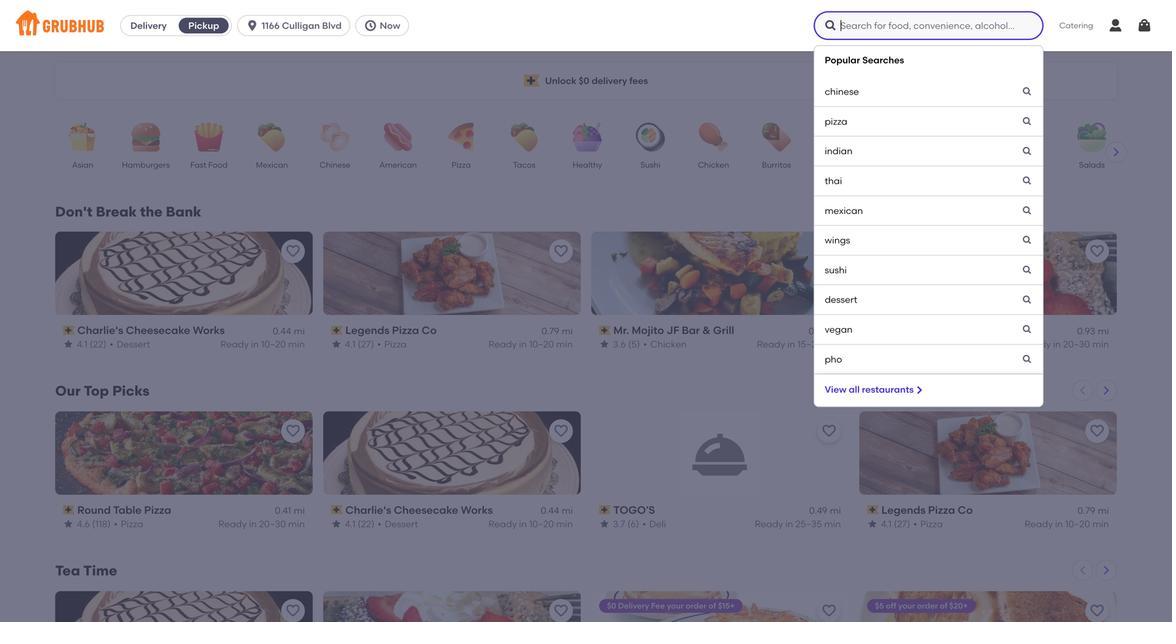 Task type: describe. For each thing, give the bounding box(es) containing it.
now button
[[355, 15, 414, 36]]

don't
[[55, 204, 93, 220]]

0.93 mi
[[1077, 326, 1109, 337]]

0 horizontal spatial 0.44 mi
[[273, 326, 305, 337]]

caret left icon image for our top picks
[[1078, 386, 1088, 396]]

0 vertical spatial 0.79
[[541, 326, 559, 337]]

caret right icon image for our top picks
[[1101, 386, 1112, 396]]

2 horizontal spatial • pizza
[[914, 519, 943, 530]]

1 horizontal spatial legends
[[882, 504, 926, 517]]

tea inside "coffee and tea"
[[959, 172, 973, 181]]

1 horizontal spatial legends pizza co
[[882, 504, 973, 517]]

0.49
[[809, 506, 827, 517]]

top
[[84, 383, 109, 400]]

1 vertical spatial coffee
[[924, 339, 954, 350]]

the
[[140, 204, 162, 220]]

0.86
[[809, 326, 827, 337]]

coffee inside "coffee and tea"
[[944, 160, 970, 170]]

1 vertical spatial 0.44
[[541, 506, 559, 517]]

1 horizontal spatial dessert
[[385, 519, 418, 530]]

chinese
[[320, 160, 351, 170]]

(6)
[[627, 519, 639, 530]]

3.6 (5)
[[613, 339, 640, 350]]

round table pizza
[[77, 504, 171, 517]]

20–30 for • pizza
[[259, 519, 286, 530]]

view
[[825, 384, 847, 396]]

caret right icon image for tea time
[[1101, 566, 1112, 576]]

&
[[702, 324, 711, 337]]

(20)
[[896, 339, 914, 350]]

mr. mojito jf bar & grill
[[613, 324, 734, 337]]

2 horizontal spatial tea
[[976, 339, 992, 350]]

off
[[886, 602, 896, 611]]

$0 delivery fee your order of $15+
[[607, 602, 735, 611]]

1166 culligan blvd
[[262, 20, 342, 31]]

picks
[[112, 383, 149, 400]]

pho
[[825, 354, 842, 365]]

• coffee and tea
[[917, 339, 992, 350]]

0.49 mi
[[809, 506, 841, 517]]

0.86 mi
[[809, 326, 841, 337]]

jf
[[667, 324, 679, 337]]

0.93
[[1077, 326, 1095, 337]]

• chicken
[[643, 339, 687, 350]]

view all restaurants
[[825, 384, 914, 396]]

unlock $0 delivery fees
[[545, 75, 648, 86]]

1 vertical spatial dessert
[[117, 339, 150, 350]]

now
[[380, 20, 400, 31]]

ready in 20–30 min for pizza
[[218, 519, 305, 530]]

1 vertical spatial works
[[461, 504, 493, 517]]

popular searches
[[825, 55, 904, 66]]

(5)
[[628, 339, 640, 350]]

food
[[208, 160, 228, 170]]

and inside "coffee and tea"
[[972, 160, 987, 170]]

3.7
[[613, 519, 625, 530]]

catering button
[[1050, 11, 1102, 41]]

fast food image
[[186, 123, 232, 152]]

svg image for indian
[[1022, 146, 1032, 157]]

tacos
[[513, 160, 536, 170]]

round
[[77, 504, 111, 517]]

1 horizontal spatial • pizza
[[377, 339, 407, 350]]

0 vertical spatial 0.44
[[273, 326, 291, 337]]

0.41 mi
[[275, 506, 305, 517]]

salads image
[[1069, 123, 1115, 152]]

svg image for thai
[[1022, 176, 1032, 186]]

0 vertical spatial 4.1 (27)
[[345, 339, 374, 350]]

fee
[[651, 602, 665, 611]]

save this restaurant image for togo's
[[821, 424, 837, 439]]

hamburgers image
[[123, 123, 169, 152]]

0 horizontal spatial $0
[[579, 75, 589, 86]]

fast food
[[190, 160, 228, 170]]

delivery button
[[121, 15, 176, 36]]

0 vertical spatial co
[[422, 324, 437, 337]]

1 vertical spatial charlie's
[[345, 504, 391, 517]]

1 vertical spatial 0.79 mi
[[1078, 506, 1109, 517]]

indian
[[825, 146, 853, 157]]

2 of from the left
[[940, 602, 948, 611]]

1 horizontal spatial • dessert
[[378, 519, 418, 530]]

(118)
[[92, 519, 111, 530]]

25–35
[[795, 519, 822, 530]]

pickup
[[188, 20, 219, 31]]

1 of from the left
[[708, 602, 716, 611]]

don't break the bank
[[55, 204, 201, 220]]

bank
[[166, 204, 201, 220]]

catering
[[1059, 21, 1093, 30]]

0 horizontal spatial 4.1 (22)
[[77, 339, 106, 350]]

2 your from the left
[[898, 602, 915, 611]]

mojito
[[632, 324, 664, 337]]

breakfast image
[[817, 123, 863, 152]]

subscription pass image left togo's
[[599, 506, 611, 515]]

list box inside main navigation navigation
[[814, 45, 1044, 408]]

$20+
[[950, 602, 968, 611]]

hamburgers
[[122, 160, 170, 170]]

1166
[[262, 20, 280, 31]]

healthy image
[[564, 123, 610, 152]]

1 vertical spatial chicken
[[650, 339, 687, 350]]

time
[[83, 563, 117, 580]]

2 order from the left
[[917, 602, 938, 611]]

1 vertical spatial (22)
[[358, 519, 375, 530]]

popular
[[825, 55, 860, 66]]

italian image
[[1006, 123, 1052, 152]]

4.6 (118)
[[77, 519, 111, 530]]

our
[[55, 383, 81, 400]]

fast
[[190, 160, 206, 170]]

dessert image
[[880, 123, 926, 152]]

1 horizontal spatial 0.79
[[1078, 506, 1095, 517]]

burritos
[[762, 160, 791, 170]]

subscription pass image for mr.
[[599, 326, 611, 335]]

4.6
[[77, 519, 90, 530]]

1 list box from the left
[[0, 45, 1172, 623]]

svg image for sushi
[[1022, 265, 1032, 276]]

american image
[[375, 123, 421, 152]]

Search for food, convenience, alcohol... search field
[[814, 11, 1044, 40]]

all
[[849, 384, 860, 396]]

dessert
[[825, 294, 857, 306]]

1 order from the left
[[686, 602, 707, 611]]

3.7 (6)
[[613, 519, 639, 530]]

0 vertical spatial (27)
[[358, 339, 374, 350]]

breakfast
[[821, 160, 858, 170]]

pizza image
[[438, 123, 484, 152]]

unlock
[[545, 75, 577, 86]]

chinese
[[825, 86, 859, 97]]

1166 culligan blvd button
[[237, 15, 355, 36]]

0 vertical spatial works
[[193, 324, 225, 337]]

chinese image
[[312, 123, 358, 152]]

0.41
[[275, 506, 291, 517]]

3.8
[[881, 339, 894, 350]]

mexican
[[256, 160, 288, 170]]

salads
[[1079, 160, 1105, 170]]

blvd
[[322, 20, 342, 31]]

searches
[[862, 55, 904, 66]]

mexican
[[825, 205, 863, 216]]

pickup button
[[176, 15, 231, 36]]



Task type: vqa. For each thing, say whether or not it's contained in the screenshot.
Our Top Picks Caret right icon
yes



Task type: locate. For each thing, give the bounding box(es) containing it.
chicken down jf on the right bottom of page
[[650, 339, 687, 350]]

0 vertical spatial coffee
[[944, 160, 970, 170]]

mi
[[294, 326, 305, 337], [562, 326, 573, 337], [830, 326, 841, 337], [1098, 326, 1109, 337], [294, 506, 305, 517], [562, 506, 573, 517], [830, 506, 841, 517], [1098, 506, 1109, 517]]

0 vertical spatial chicken
[[698, 160, 729, 170]]

deli
[[649, 519, 666, 530]]

dessert
[[888, 160, 917, 170], [117, 339, 150, 350], [385, 519, 418, 530]]

1 vertical spatial legends pizza co
[[882, 504, 973, 517]]

•
[[110, 339, 113, 350], [377, 339, 381, 350], [643, 339, 647, 350], [917, 339, 921, 350], [114, 519, 118, 530], [378, 519, 381, 530], [642, 519, 646, 530], [914, 519, 917, 530]]

culligan
[[282, 20, 320, 31]]

subscription pass image
[[63, 326, 75, 335], [599, 326, 611, 335], [599, 506, 611, 515]]

0 vertical spatial 4.1 (22)
[[77, 339, 106, 350]]

1 horizontal spatial charlie's
[[345, 504, 391, 517]]

0 horizontal spatial co
[[422, 324, 437, 337]]

1 horizontal spatial 0.44 mi
[[541, 506, 573, 517]]

ready in 20–30 min down the 0.41
[[218, 519, 305, 530]]

2 horizontal spatial dessert
[[888, 160, 917, 170]]

ready in 20–30 min
[[1023, 339, 1109, 350], [218, 519, 305, 530]]

sushi
[[825, 265, 847, 276]]

2 list box from the left
[[814, 45, 1044, 408]]

coffee and tea
[[944, 160, 987, 181]]

mexican image
[[249, 123, 295, 152]]

2 caret left icon image from the top
[[1078, 566, 1088, 576]]

0 vertical spatial 0.44 mi
[[273, 326, 305, 337]]

0 horizontal spatial 0.79
[[541, 326, 559, 337]]

1 horizontal spatial 4.1 (27)
[[881, 519, 910, 530]]

delivery left pickup
[[130, 20, 167, 31]]

1 vertical spatial tea
[[976, 339, 992, 350]]

20–30 down the 0.41
[[259, 519, 286, 530]]

20–30 for • coffee and tea
[[1063, 339, 1090, 350]]

0 vertical spatial 20–30
[[1063, 339, 1090, 350]]

subscription pass image up our
[[63, 326, 75, 335]]

$5
[[875, 602, 884, 611]]

1 horizontal spatial $0
[[607, 602, 616, 611]]

star icon image
[[63, 340, 74, 350], [331, 340, 342, 350], [599, 340, 610, 350], [867, 340, 878, 350], [63, 519, 74, 530], [331, 519, 342, 530], [599, 519, 610, 530], [867, 519, 878, 530]]

1 horizontal spatial of
[[940, 602, 948, 611]]

delivery
[[130, 20, 167, 31], [618, 602, 649, 611]]

0 horizontal spatial save this restaurant image
[[821, 424, 837, 439]]

1 vertical spatial delivery
[[618, 602, 649, 611]]

0 horizontal spatial delivery
[[130, 20, 167, 31]]

svg image inside now button
[[364, 19, 377, 32]]

save this restaurant image
[[821, 424, 837, 439], [1089, 424, 1105, 439]]

0 horizontal spatial • pizza
[[114, 519, 143, 530]]

0 vertical spatial 0.79 mi
[[541, 326, 573, 337]]

of left $20+
[[940, 602, 948, 611]]

0 horizontal spatial • dessert
[[110, 339, 150, 350]]

chicken down chicken image
[[698, 160, 729, 170]]

(27)
[[358, 339, 374, 350], [894, 519, 910, 530]]

sushi image
[[627, 123, 673, 152]]

0 vertical spatial charlie's cheesecake works
[[77, 324, 225, 337]]

svg image for chinese
[[1022, 87, 1032, 97]]

ready in 10–20 min
[[220, 339, 305, 350], [488, 339, 573, 350], [488, 519, 573, 530], [1025, 519, 1109, 530]]

1 caret left icon image from the top
[[1078, 386, 1088, 396]]

svg image for mexican
[[1022, 206, 1032, 216]]

$15+
[[718, 602, 735, 611]]

svg image for vegan
[[1022, 325, 1032, 335]]

0 horizontal spatial of
[[708, 602, 716, 611]]

0 vertical spatial ready in 20–30 min
[[1023, 339, 1109, 350]]

fees
[[629, 75, 648, 86]]

0 vertical spatial charlie's
[[77, 324, 123, 337]]

1 vertical spatial legends
[[882, 504, 926, 517]]

togo's logo image
[[678, 412, 762, 495]]

pizza
[[825, 116, 847, 127]]

delivery inside button
[[130, 20, 167, 31]]

main navigation navigation
[[0, 0, 1172, 623]]

works
[[193, 324, 225, 337], [461, 504, 493, 517]]

2 save this restaurant image from the left
[[1089, 424, 1105, 439]]

1 horizontal spatial order
[[917, 602, 938, 611]]

0 horizontal spatial your
[[667, 602, 684, 611]]

0 vertical spatial caret right icon image
[[1111, 147, 1122, 158]]

chicken
[[698, 160, 729, 170], [650, 339, 687, 350]]

1 vertical spatial (27)
[[894, 519, 910, 530]]

coffee
[[944, 160, 970, 170], [924, 339, 954, 350]]

0.44
[[273, 326, 291, 337], [541, 506, 559, 517]]

0 vertical spatial tea
[[959, 172, 973, 181]]

0 horizontal spatial legends pizza co
[[345, 324, 437, 337]]

4.1 (27)
[[345, 339, 374, 350], [881, 519, 910, 530]]

0 vertical spatial • dessert
[[110, 339, 150, 350]]

(22)
[[90, 339, 106, 350], [358, 519, 375, 530]]

1 vertical spatial 4.1 (27)
[[881, 519, 910, 530]]

1 horizontal spatial chicken
[[698, 160, 729, 170]]

0 vertical spatial (22)
[[90, 339, 106, 350]]

1 save this restaurant image from the left
[[821, 424, 837, 439]]

1 horizontal spatial delivery
[[618, 602, 649, 611]]

15–25
[[798, 339, 822, 350]]

and right (20)
[[956, 339, 974, 350]]

1 horizontal spatial save this restaurant image
[[1089, 424, 1105, 439]]

• deli
[[642, 519, 666, 530]]

co
[[422, 324, 437, 337], [958, 504, 973, 517]]

delivery
[[592, 75, 627, 86]]

grubhub plus flag logo image
[[524, 75, 540, 87]]

charlie's cheesecake works
[[77, 324, 225, 337], [345, 504, 493, 517]]

1 horizontal spatial 0.44
[[541, 506, 559, 517]]

healthy
[[573, 160, 602, 170]]

and
[[972, 160, 987, 170], [956, 339, 974, 350]]

in
[[251, 339, 259, 350], [519, 339, 527, 350], [787, 339, 795, 350], [1053, 339, 1061, 350], [249, 519, 257, 530], [519, 519, 527, 530], [785, 519, 793, 530], [1055, 519, 1063, 530]]

caret right icon image
[[1111, 147, 1122, 158], [1101, 386, 1112, 396], [1101, 566, 1112, 576]]

0 vertical spatial dessert
[[888, 160, 917, 170]]

0 vertical spatial legends pizza co
[[345, 324, 437, 337]]

1 horizontal spatial co
[[958, 504, 973, 517]]

1 horizontal spatial 0.79 mi
[[1078, 506, 1109, 517]]

0 horizontal spatial order
[[686, 602, 707, 611]]

20–30 down 0.93
[[1063, 339, 1090, 350]]

tacos image
[[501, 123, 547, 152]]

1 horizontal spatial (22)
[[358, 519, 375, 530]]

coffee right (20)
[[924, 339, 954, 350]]

togo's
[[613, 504, 655, 517]]

restaurants
[[862, 384, 914, 396]]

0 horizontal spatial tea
[[55, 563, 80, 580]]

0 horizontal spatial chicken
[[650, 339, 687, 350]]

cheesecake
[[126, 324, 190, 337], [394, 504, 458, 517]]

0 horizontal spatial (27)
[[358, 339, 374, 350]]

american
[[379, 160, 417, 170]]

ready in 15–25 min
[[757, 339, 841, 350]]

0 horizontal spatial 0.79 mi
[[541, 326, 573, 337]]

4.1
[[77, 339, 87, 350], [345, 339, 356, 350], [345, 519, 356, 530], [881, 519, 892, 530]]

subscription pass image left the "mr."
[[599, 326, 611, 335]]

0 horizontal spatial works
[[193, 324, 225, 337]]

1 horizontal spatial works
[[461, 504, 493, 517]]

1 vertical spatial cheesecake
[[394, 504, 458, 517]]

$5 off your order of $20+
[[875, 602, 968, 611]]

1 horizontal spatial cheesecake
[[394, 504, 458, 517]]

charlie's
[[77, 324, 123, 337], [345, 504, 391, 517]]

0 vertical spatial cheesecake
[[126, 324, 190, 337]]

0 horizontal spatial dessert
[[117, 339, 150, 350]]

subscription pass image for charlie's
[[63, 326, 75, 335]]

delivery left fee
[[618, 602, 649, 611]]

coffee and tea image
[[943, 123, 989, 152]]

vegan
[[825, 324, 853, 335]]

1 vertical spatial caret right icon image
[[1101, 386, 1112, 396]]

0 vertical spatial caret left icon image
[[1078, 386, 1088, 396]]

chicken image
[[691, 123, 737, 152]]

list box
[[0, 45, 1172, 623], [814, 45, 1044, 408]]

$0 left fee
[[607, 602, 616, 611]]

0 vertical spatial and
[[972, 160, 987, 170]]

0 horizontal spatial (22)
[[90, 339, 106, 350]]

$0
[[579, 75, 589, 86], [607, 602, 616, 611]]

0.79
[[541, 326, 559, 337], [1078, 506, 1095, 517]]

grill
[[713, 324, 734, 337]]

svg image inside 1166 culligan blvd button
[[246, 19, 259, 32]]

order left $15+
[[686, 602, 707, 611]]

table
[[113, 504, 142, 517]]

0 horizontal spatial 0.44
[[273, 326, 291, 337]]

of
[[708, 602, 716, 611], [940, 602, 948, 611]]

wings
[[825, 235, 850, 246]]

1 horizontal spatial ready in 20–30 min
[[1023, 339, 1109, 350]]

1 vertical spatial $0
[[607, 602, 616, 611]]

0 horizontal spatial charlie's cheesecake works
[[77, 324, 225, 337]]

asian image
[[60, 123, 106, 152]]

of left $15+
[[708, 602, 716, 611]]

our top picks
[[55, 383, 149, 400]]

0 horizontal spatial charlie's
[[77, 324, 123, 337]]

burritos image
[[754, 123, 800, 152]]

20–30
[[1063, 339, 1090, 350], [259, 519, 286, 530]]

tea time
[[55, 563, 117, 580]]

0 horizontal spatial 4.1 (27)
[[345, 339, 374, 350]]

1 vertical spatial 20–30
[[259, 519, 286, 530]]

2 vertical spatial tea
[[55, 563, 80, 580]]

0 horizontal spatial ready in 20–30 min
[[218, 519, 305, 530]]

1 vertical spatial 0.44 mi
[[541, 506, 573, 517]]

ready in 25–35 min
[[755, 519, 841, 530]]

0.44 mi
[[273, 326, 305, 337], [541, 506, 573, 517]]

save this restaurant image
[[285, 244, 301, 260], [553, 244, 569, 260], [821, 244, 837, 260], [1089, 244, 1105, 260], [285, 424, 301, 439], [553, 424, 569, 439], [285, 604, 301, 619], [553, 604, 569, 619], [821, 604, 837, 619], [1089, 604, 1105, 619]]

your right fee
[[667, 602, 684, 611]]

svg image
[[1108, 18, 1124, 34], [1022, 87, 1032, 97], [1022, 146, 1032, 157], [1022, 176, 1032, 186], [1022, 206, 1032, 216], [1022, 265, 1032, 276], [1022, 325, 1032, 335], [914, 385, 924, 396]]

italian
[[1017, 160, 1041, 170]]

1 horizontal spatial charlie's cheesecake works
[[345, 504, 493, 517]]

ready in 20–30 min down 0.93
[[1023, 339, 1109, 350]]

$0 right unlock
[[579, 75, 589, 86]]

1 vertical spatial and
[[956, 339, 974, 350]]

break
[[96, 204, 137, 220]]

0 vertical spatial $0
[[579, 75, 589, 86]]

0 vertical spatial legends
[[345, 324, 389, 337]]

and down coffee and tea image on the right of the page
[[972, 160, 987, 170]]

your right off
[[898, 602, 915, 611]]

1 horizontal spatial tea
[[959, 172, 973, 181]]

your
[[667, 602, 684, 611], [898, 602, 915, 611]]

1 your from the left
[[667, 602, 684, 611]]

4.1 (22)
[[77, 339, 106, 350], [345, 519, 375, 530]]

2 vertical spatial caret right icon image
[[1101, 566, 1112, 576]]

3.8 (20)
[[881, 339, 914, 350]]

3.6
[[613, 339, 626, 350]]

subscription pass image
[[331, 326, 343, 335], [63, 506, 75, 515], [331, 506, 343, 515], [867, 506, 879, 515]]

2 vertical spatial dessert
[[385, 519, 418, 530]]

1 vertical spatial 4.1 (22)
[[345, 519, 375, 530]]

mr.
[[613, 324, 629, 337]]

1 vertical spatial • dessert
[[378, 519, 418, 530]]

legends
[[345, 324, 389, 337], [882, 504, 926, 517]]

coffee down coffee and tea image on the right of the page
[[944, 160, 970, 170]]

1 horizontal spatial (27)
[[894, 519, 910, 530]]

asian
[[72, 160, 93, 170]]

caret left icon image for tea time
[[1078, 566, 1088, 576]]

svg image
[[1137, 18, 1152, 34], [246, 19, 259, 32], [364, 19, 377, 32], [824, 19, 837, 32], [1022, 116, 1032, 127], [1022, 235, 1032, 246], [1022, 295, 1032, 305], [1022, 354, 1032, 365]]

1 vertical spatial charlie's cheesecake works
[[345, 504, 493, 517]]

thai
[[825, 175, 842, 187]]

caret left icon image
[[1078, 386, 1088, 396], [1078, 566, 1088, 576]]

10–20
[[261, 339, 286, 350], [529, 339, 554, 350], [529, 519, 554, 530], [1065, 519, 1090, 530]]

0 horizontal spatial cheesecake
[[126, 324, 190, 337]]

order left $20+
[[917, 602, 938, 611]]

1 horizontal spatial 20–30
[[1063, 339, 1090, 350]]

0 horizontal spatial legends
[[345, 324, 389, 337]]

save this restaurant image for legends pizza co
[[1089, 424, 1105, 439]]

bar
[[682, 324, 700, 337]]

ready in 20–30 min for coffee and tea
[[1023, 339, 1109, 350]]



